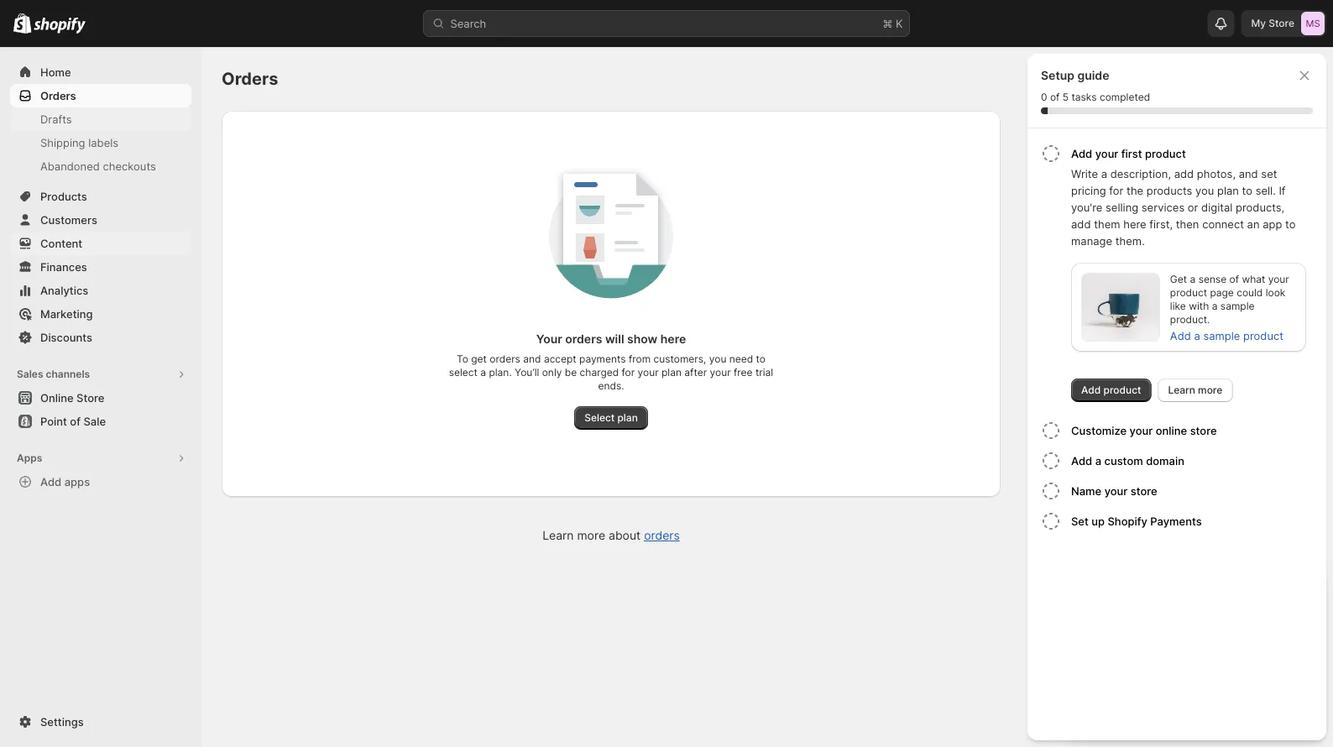 Task type: vqa. For each thing, say whether or not it's contained in the screenshot.
the bottom add
yes



Task type: describe. For each thing, give the bounding box(es) containing it.
or
[[1188, 201, 1199, 214]]

analytics link
[[10, 279, 191, 302]]

be
[[565, 367, 577, 379]]

product down look
[[1244, 329, 1284, 342]]

0 of 5 tasks completed
[[1041, 91, 1151, 103]]

sales channels
[[17, 368, 90, 380]]

you inside your orders will show here to get orders and accept payments from customers, you need to select a plan. you'll only be charged for your plan after your free trial ends.
[[709, 353, 727, 365]]

them
[[1094, 218, 1121, 231]]

you're
[[1072, 201, 1103, 214]]

digital
[[1202, 201, 1233, 214]]

your inside get a sense of what your product page could look like with a sample product. add a sample product
[[1269, 273, 1290, 286]]

payments
[[1151, 515, 1202, 528]]

my
[[1252, 17, 1266, 29]]

get a sense of what your product page could look like with a sample product. add a sample product
[[1171, 273, 1290, 342]]

your left free
[[710, 367, 731, 379]]

0 vertical spatial sample
[[1221, 300, 1255, 312]]

select
[[449, 367, 478, 379]]

mark add your first product as done image
[[1041, 144, 1061, 164]]

add product
[[1082, 384, 1142, 396]]

add your first product button
[[1072, 139, 1320, 165]]

channels
[[46, 368, 90, 380]]

learn for learn more
[[1168, 384, 1196, 396]]

learn more about orders
[[543, 529, 680, 543]]

a inside button
[[1096, 454, 1102, 467]]

description,
[[1111, 167, 1172, 180]]

mark add a custom domain as done image
[[1041, 451, 1061, 471]]

products link
[[10, 185, 191, 208]]

more for learn more
[[1198, 384, 1223, 396]]

get
[[471, 353, 487, 365]]

orders link
[[10, 84, 191, 107]]

5
[[1063, 91, 1069, 103]]

of for 5
[[1050, 91, 1060, 103]]

products,
[[1236, 201, 1285, 214]]

drafts
[[40, 113, 72, 126]]

set
[[1262, 167, 1278, 180]]

up
[[1092, 515, 1105, 528]]

0 vertical spatial to
[[1243, 184, 1253, 197]]

point of sale button
[[0, 410, 202, 433]]

drafts link
[[10, 107, 191, 131]]

finances link
[[10, 255, 191, 279]]

an
[[1248, 218, 1260, 231]]

set
[[1072, 515, 1089, 528]]

my store
[[1252, 17, 1295, 29]]

1 vertical spatial sample
[[1204, 329, 1241, 342]]

more for learn more about orders
[[577, 529, 606, 543]]

customize your online store
[[1072, 424, 1217, 437]]

page
[[1210, 287, 1234, 299]]

apps button
[[10, 447, 191, 470]]

manage
[[1072, 234, 1113, 247]]

0 vertical spatial orders
[[565, 332, 602, 346]]

labels
[[88, 136, 119, 149]]

home link
[[10, 60, 191, 84]]

content link
[[10, 232, 191, 255]]

orders link
[[644, 529, 680, 543]]

add a sample product button
[[1160, 324, 1294, 348]]

add a custom domain
[[1072, 454, 1185, 467]]

write
[[1072, 167, 1098, 180]]

you'll
[[515, 367, 539, 379]]

online store link
[[10, 386, 191, 410]]

⌘ k
[[883, 17, 903, 30]]

photos,
[[1197, 167, 1236, 180]]

to inside your orders will show here to get orders and accept payments from customers, you need to select a plan. you'll only be charged for your plan after your free trial ends.
[[756, 353, 766, 365]]

2 vertical spatial orders
[[644, 529, 680, 543]]

guide
[[1078, 68, 1110, 83]]

home
[[40, 66, 71, 79]]

a down the product.
[[1195, 329, 1201, 342]]

point
[[40, 415, 67, 428]]

online store
[[40, 391, 104, 404]]

learn more link
[[1158, 379, 1233, 402]]

you inside write a description, add photos, and set pricing for the products you plan to sell. if you're selling services or digital products, add them here first, then connect an app to manage them.
[[1196, 184, 1215, 197]]

services
[[1142, 201, 1185, 214]]

app
[[1263, 218, 1283, 231]]

shopify image
[[34, 17, 86, 34]]

0
[[1041, 91, 1048, 103]]

free
[[734, 367, 753, 379]]

like
[[1171, 300, 1186, 312]]

select plan link
[[575, 406, 648, 430]]

your right the "name"
[[1105, 485, 1128, 498]]

customize
[[1072, 424, 1127, 437]]

shipping labels link
[[10, 131, 191, 155]]

your orders will show here to get orders and accept payments from customers, you need to select a plan. you'll only be charged for your plan after your free trial ends.
[[449, 332, 774, 392]]

plan.
[[489, 367, 512, 379]]

select plan
[[585, 412, 638, 424]]

for inside your orders will show here to get orders and accept payments from customers, you need to select a plan. you'll only be charged for your plan after your free trial ends.
[[622, 367, 635, 379]]

content
[[40, 237, 82, 250]]

mark customize your online store as done image
[[1041, 421, 1061, 441]]

domain
[[1146, 454, 1185, 467]]

only
[[542, 367, 562, 379]]

0 vertical spatial store
[[1191, 424, 1217, 437]]

them.
[[1116, 234, 1145, 247]]

settings
[[40, 715, 84, 729]]

add a custom domain button
[[1072, 446, 1320, 476]]

add for product
[[1082, 384, 1101, 396]]

analytics
[[40, 284, 88, 297]]

online
[[1156, 424, 1188, 437]]

settings link
[[10, 710, 191, 734]]

accept
[[544, 353, 577, 365]]

plan inside 'link'
[[618, 412, 638, 424]]

mark set up shopify payments as done image
[[1041, 511, 1061, 532]]

to
[[457, 353, 469, 365]]

discounts
[[40, 331, 92, 344]]

setup guide dialog
[[1028, 54, 1327, 741]]



Task type: locate. For each thing, give the bounding box(es) containing it.
1 vertical spatial and
[[523, 353, 541, 365]]

your left first
[[1096, 147, 1119, 160]]

more left the about on the bottom left of page
[[577, 529, 606, 543]]

here inside write a description, add photos, and set pricing for the products you plan to sell. if you're selling services or digital products, add them here first, then connect an app to manage them.
[[1124, 218, 1147, 231]]

a inside your orders will show here to get orders and accept payments from customers, you need to select a plan. you'll only be charged for your plan after your free trial ends.
[[481, 367, 486, 379]]

orders right the about on the bottom left of page
[[644, 529, 680, 543]]

2 horizontal spatial to
[[1286, 218, 1296, 231]]

1 horizontal spatial and
[[1239, 167, 1259, 180]]

a right the get
[[1190, 273, 1196, 286]]

charged
[[580, 367, 619, 379]]

of for sale
[[70, 415, 81, 428]]

sales
[[17, 368, 43, 380]]

1 horizontal spatial store
[[1191, 424, 1217, 437]]

1 vertical spatial store
[[1131, 485, 1158, 498]]

set up shopify payments
[[1072, 515, 1202, 528]]

a right write
[[1102, 167, 1108, 180]]

add left apps
[[40, 475, 62, 488]]

your down from
[[638, 367, 659, 379]]

product up customize your online store
[[1104, 384, 1142, 396]]

⌘
[[883, 17, 893, 30]]

store for online store
[[76, 391, 104, 404]]

0 horizontal spatial you
[[709, 353, 727, 365]]

shipping
[[40, 136, 85, 149]]

show
[[627, 332, 658, 346]]

add product link
[[1072, 379, 1152, 402]]

you
[[1196, 184, 1215, 197], [709, 353, 727, 365]]

learn for learn more about orders
[[543, 529, 574, 543]]

plan
[[1218, 184, 1239, 197], [662, 367, 682, 379], [618, 412, 638, 424]]

what
[[1242, 273, 1266, 286]]

my store image
[[1302, 12, 1325, 35]]

0 horizontal spatial and
[[523, 353, 541, 365]]

of inside get a sense of what your product page could look like with a sample product. add a sample product
[[1230, 273, 1240, 286]]

to up trial
[[756, 353, 766, 365]]

0 vertical spatial of
[[1050, 91, 1060, 103]]

2 horizontal spatial of
[[1230, 273, 1240, 286]]

to right app
[[1286, 218, 1296, 231]]

and inside your orders will show here to get orders and accept payments from customers, you need to select a plan. you'll only be charged for your plan after your free trial ends.
[[523, 353, 541, 365]]

a inside write a description, add photos, and set pricing for the products you plan to sell. if you're selling services or digital products, add them here first, then connect an app to manage them.
[[1102, 167, 1108, 180]]

pricing
[[1072, 184, 1107, 197]]

about
[[609, 529, 641, 543]]

store inside online store link
[[76, 391, 104, 404]]

need
[[730, 353, 753, 365]]

more up customize your online store button
[[1198, 384, 1223, 396]]

store up sale
[[76, 391, 104, 404]]

after
[[685, 367, 707, 379]]

1 horizontal spatial here
[[1124, 218, 1147, 231]]

here
[[1124, 218, 1147, 231], [661, 332, 686, 346]]

and up the you'll on the left
[[523, 353, 541, 365]]

if
[[1279, 184, 1286, 197]]

1 horizontal spatial to
[[1243, 184, 1253, 197]]

add for your
[[1072, 147, 1093, 160]]

learn
[[1168, 384, 1196, 396], [543, 529, 574, 543]]

name your store
[[1072, 485, 1158, 498]]

1 vertical spatial you
[[709, 353, 727, 365]]

0 horizontal spatial store
[[76, 391, 104, 404]]

2 vertical spatial to
[[756, 353, 766, 365]]

customize your online store button
[[1072, 416, 1320, 446]]

for up selling
[[1110, 184, 1124, 197]]

discounts link
[[10, 326, 191, 349]]

could
[[1237, 287, 1263, 299]]

add down you're
[[1072, 218, 1091, 231]]

0 horizontal spatial more
[[577, 529, 606, 543]]

add apps button
[[10, 470, 191, 494]]

point of sale
[[40, 415, 106, 428]]

here up them.
[[1124, 218, 1147, 231]]

add your first product element
[[1038, 165, 1320, 402]]

products
[[1147, 184, 1193, 197]]

0 vertical spatial more
[[1198, 384, 1223, 396]]

1 vertical spatial for
[[622, 367, 635, 379]]

1 vertical spatial to
[[1286, 218, 1296, 231]]

0 vertical spatial here
[[1124, 218, 1147, 231]]

sense
[[1199, 273, 1227, 286]]

1 horizontal spatial add
[[1175, 167, 1194, 180]]

trial
[[756, 367, 774, 379]]

add for apps
[[40, 475, 62, 488]]

1 vertical spatial more
[[577, 529, 606, 543]]

0 horizontal spatial plan
[[618, 412, 638, 424]]

1 vertical spatial of
[[1230, 273, 1240, 286]]

first,
[[1150, 218, 1173, 231]]

orders up payments
[[565, 332, 602, 346]]

add for a
[[1072, 454, 1093, 467]]

1 horizontal spatial store
[[1269, 17, 1295, 29]]

orders
[[222, 68, 278, 89], [40, 89, 76, 102]]

your up look
[[1269, 273, 1290, 286]]

selling
[[1106, 201, 1139, 214]]

add
[[1175, 167, 1194, 180], [1072, 218, 1091, 231]]

add up products
[[1175, 167, 1194, 180]]

learn more
[[1168, 384, 1223, 396]]

2 vertical spatial plan
[[618, 412, 638, 424]]

store for my store
[[1269, 17, 1295, 29]]

0 horizontal spatial of
[[70, 415, 81, 428]]

then
[[1176, 218, 1200, 231]]

from
[[629, 353, 651, 365]]

learn inside add your first product element
[[1168, 384, 1196, 396]]

mark name your store as done image
[[1041, 481, 1061, 501]]

abandoned checkouts link
[[10, 155, 191, 178]]

completed
[[1100, 91, 1151, 103]]

0 vertical spatial and
[[1239, 167, 1259, 180]]

0 vertical spatial learn
[[1168, 384, 1196, 396]]

sample down could at the top
[[1221, 300, 1255, 312]]

add up customize
[[1082, 384, 1101, 396]]

point of sale link
[[10, 410, 191, 433]]

will
[[605, 332, 624, 346]]

0 horizontal spatial for
[[622, 367, 635, 379]]

for down from
[[622, 367, 635, 379]]

1 horizontal spatial you
[[1196, 184, 1215, 197]]

0 horizontal spatial orders
[[490, 353, 521, 365]]

apps
[[17, 452, 42, 464]]

store
[[1191, 424, 1217, 437], [1131, 485, 1158, 498]]

shipping labels
[[40, 136, 119, 149]]

a down page
[[1212, 300, 1218, 312]]

here up customers,
[[661, 332, 686, 346]]

for inside write a description, add photos, and set pricing for the products you plan to sell. if you're selling services or digital products, add them here first, then connect an app to manage them.
[[1110, 184, 1124, 197]]

0 horizontal spatial add
[[1072, 218, 1091, 231]]

0 vertical spatial store
[[1269, 17, 1295, 29]]

1 horizontal spatial of
[[1050, 91, 1060, 103]]

custom
[[1105, 454, 1144, 467]]

and inside write a description, add photos, and set pricing for the products you plan to sell. if you're selling services or digital products, add them here first, then connect an app to manage them.
[[1239, 167, 1259, 180]]

plan inside your orders will show here to get orders and accept payments from customers, you need to select a plan. you'll only be charged for your plan after your free trial ends.
[[662, 367, 682, 379]]

0 horizontal spatial store
[[1131, 485, 1158, 498]]

setup
[[1041, 68, 1075, 83]]

more inside add your first product element
[[1198, 384, 1223, 396]]

learn left the about on the bottom left of page
[[543, 529, 574, 543]]

add up write
[[1072, 147, 1093, 160]]

to left sell.
[[1243, 184, 1253, 197]]

add up the "name"
[[1072, 454, 1093, 467]]

0 vertical spatial you
[[1196, 184, 1215, 197]]

0 horizontal spatial here
[[661, 332, 686, 346]]

0 vertical spatial plan
[[1218, 184, 1239, 197]]

shopify
[[1108, 515, 1148, 528]]

and left 'set' at the right top
[[1239, 167, 1259, 180]]

2 horizontal spatial orders
[[644, 529, 680, 543]]

1 vertical spatial add
[[1072, 218, 1091, 231]]

learn up the online
[[1168, 384, 1196, 396]]

1 horizontal spatial orders
[[565, 332, 602, 346]]

1 vertical spatial here
[[661, 332, 686, 346]]

1 vertical spatial store
[[76, 391, 104, 404]]

payments
[[580, 353, 626, 365]]

sample down the product.
[[1204, 329, 1241, 342]]

the
[[1127, 184, 1144, 197]]

search
[[451, 17, 486, 30]]

abandoned
[[40, 160, 100, 173]]

product down the get
[[1171, 287, 1208, 299]]

product up description,
[[1146, 147, 1186, 160]]

0 horizontal spatial orders
[[40, 89, 76, 102]]

add
[[1072, 147, 1093, 160], [1171, 329, 1191, 342], [1082, 384, 1101, 396], [1072, 454, 1093, 467], [40, 475, 62, 488]]

2 horizontal spatial plan
[[1218, 184, 1239, 197]]

marketing link
[[10, 302, 191, 326]]

marketing
[[40, 307, 93, 320]]

1 horizontal spatial orders
[[222, 68, 278, 89]]

you down photos, on the right top of the page
[[1196, 184, 1215, 197]]

checkouts
[[103, 160, 156, 173]]

2 vertical spatial of
[[70, 415, 81, 428]]

1 horizontal spatial for
[[1110, 184, 1124, 197]]

connect
[[1203, 218, 1244, 231]]

products
[[40, 190, 87, 203]]

orders up plan.
[[490, 353, 521, 365]]

ends.
[[598, 380, 624, 392]]

sale
[[83, 415, 106, 428]]

look
[[1266, 287, 1286, 299]]

get
[[1171, 273, 1188, 286]]

orders
[[565, 332, 602, 346], [490, 353, 521, 365], [644, 529, 680, 543]]

1 vertical spatial plan
[[662, 367, 682, 379]]

shopify image
[[13, 13, 31, 33]]

1 vertical spatial learn
[[543, 529, 574, 543]]

0 horizontal spatial learn
[[543, 529, 574, 543]]

online
[[40, 391, 74, 404]]

sell.
[[1256, 184, 1276, 197]]

add down the product.
[[1171, 329, 1191, 342]]

store up add a custom domain button in the right bottom of the page
[[1191, 424, 1217, 437]]

of up page
[[1230, 273, 1240, 286]]

apps
[[64, 475, 90, 488]]

of left 5
[[1050, 91, 1060, 103]]

a down get
[[481, 367, 486, 379]]

plan inside write a description, add photos, and set pricing for the products you plan to sell. if you're selling services or digital products, add them here first, then connect an app to manage them.
[[1218, 184, 1239, 197]]

you left need in the top right of the page
[[709, 353, 727, 365]]

customers
[[40, 213, 97, 226]]

store right my
[[1269, 17, 1295, 29]]

1 horizontal spatial learn
[[1168, 384, 1196, 396]]

your
[[536, 332, 563, 346]]

0 vertical spatial add
[[1175, 167, 1194, 180]]

store up set up shopify payments
[[1131, 485, 1158, 498]]

plan right the select
[[618, 412, 638, 424]]

your left the online
[[1130, 424, 1153, 437]]

1 horizontal spatial more
[[1198, 384, 1223, 396]]

of
[[1050, 91, 1060, 103], [1230, 273, 1240, 286], [70, 415, 81, 428]]

here inside your orders will show here to get orders and accept payments from customers, you need to select a plan. you'll only be charged for your plan after your free trial ends.
[[661, 332, 686, 346]]

a left custom
[[1096, 454, 1102, 467]]

store
[[1269, 17, 1295, 29], [76, 391, 104, 404]]

of inside button
[[70, 415, 81, 428]]

1 horizontal spatial plan
[[662, 367, 682, 379]]

your
[[1096, 147, 1119, 160], [1269, 273, 1290, 286], [638, 367, 659, 379], [710, 367, 731, 379], [1130, 424, 1153, 437], [1105, 485, 1128, 498]]

0 vertical spatial for
[[1110, 184, 1124, 197]]

1 vertical spatial orders
[[490, 353, 521, 365]]

0 horizontal spatial to
[[756, 353, 766, 365]]

setup guide
[[1041, 68, 1110, 83]]

set up shopify payments button
[[1072, 506, 1320, 537]]

tasks
[[1072, 91, 1097, 103]]

plan down customers,
[[662, 367, 682, 379]]

of left sale
[[70, 415, 81, 428]]

k
[[896, 17, 903, 30]]

add inside get a sense of what your product page could look like with a sample product. add a sample product
[[1171, 329, 1191, 342]]

product inside button
[[1146, 147, 1186, 160]]

plan up 'digital'
[[1218, 184, 1239, 197]]



